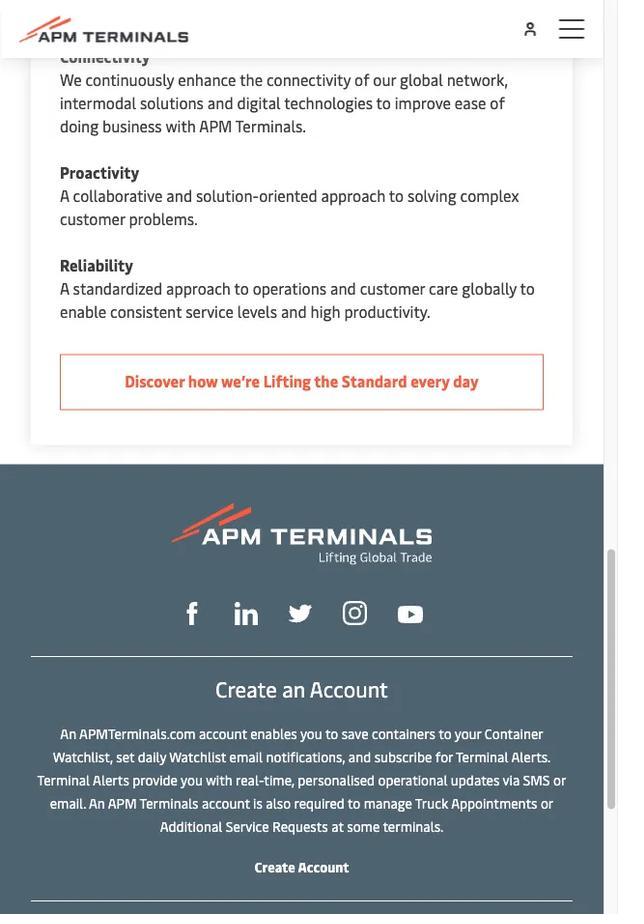 Task type: describe. For each thing, give the bounding box(es) containing it.
digital
[[237, 93, 281, 113]]

to inside connectivity we continuously enhance the connectivity of our global network, intermodal solutions and digital technologies to improve ease of doing business with apm terminals.
[[377, 93, 391, 113]]

network,
[[447, 69, 508, 90]]

productivity.
[[345, 301, 431, 322]]

create account
[[255, 859, 350, 877]]

standardized
[[73, 278, 163, 299]]

the for lifting
[[314, 371, 339, 391]]

solution-
[[196, 185, 259, 206]]

intermodal
[[60, 93, 136, 113]]

solving
[[408, 185, 457, 206]]

linkedin image
[[235, 603, 258, 626]]

youtube image
[[398, 607, 423, 624]]

to left save
[[326, 725, 339, 744]]

create account link
[[255, 859, 350, 877]]

container
[[485, 725, 544, 744]]

approach inside reliability a standardized approach to operations and customer care globally to enable consistent service levels and high productivity.
[[166, 278, 231, 299]]

complex
[[461, 185, 520, 206]]

save
[[342, 725, 369, 744]]

real-
[[236, 772, 264, 790]]

enable
[[60, 301, 107, 322]]

to left your
[[439, 725, 452, 744]]

terminals.
[[383, 818, 444, 836]]

0 horizontal spatial of
[[355, 69, 370, 90]]

discover
[[125, 371, 185, 391]]

truck
[[416, 795, 449, 813]]

connectivity
[[60, 46, 150, 67]]

to up levels
[[234, 278, 249, 299]]

every
[[411, 371, 450, 391]]

terminals
[[140, 795, 199, 813]]

reliability a standardized approach to operations and customer care globally to enable consistent service levels and high productivity.
[[60, 255, 536, 322]]

1 vertical spatial account
[[298, 859, 350, 877]]

set
[[116, 748, 135, 767]]

personalised
[[298, 772, 375, 790]]

globally
[[462, 278, 517, 299]]

at
[[332, 818, 344, 836]]

0 vertical spatial account
[[199, 725, 247, 744]]

with inside an apmterminals.com account enables you to save containers to your container watchlist, set daily watchlist email notifications, and subscribe for terminal alerts. terminal alerts provide you with real-time, personalised operational updates via sms or email. an apm terminals account is also required to manage truck appointments or additional service requests at some terminals.
[[206, 772, 233, 790]]

business
[[102, 116, 162, 137]]

0 vertical spatial terminal
[[456, 748, 509, 767]]

instagram link
[[343, 600, 367, 626]]

watchlist,
[[53, 748, 113, 767]]

manage
[[364, 795, 413, 813]]

alerts.
[[512, 748, 551, 767]]

daily
[[138, 748, 166, 767]]

to inside proactivity a collaborative and solution-oriented approach to solving complex customer problems.
[[389, 185, 404, 206]]

create an account
[[216, 675, 389, 704]]

containers
[[372, 725, 436, 744]]

0 vertical spatial or
[[554, 772, 567, 790]]

0 horizontal spatial an
[[60, 725, 76, 744]]

operational
[[379, 772, 448, 790]]

apm inside connectivity we continuously enhance the connectivity of our global network, intermodal solutions and digital technologies to improve ease of doing business with apm terminals.
[[199, 116, 232, 137]]

to up some
[[348, 795, 361, 813]]

high
[[311, 301, 341, 322]]

connectivity
[[267, 69, 351, 90]]

approach inside proactivity a collaborative and solution-oriented approach to solving complex customer problems.
[[321, 185, 386, 206]]

your
[[455, 725, 482, 744]]

fill 44 link
[[289, 600, 312, 626]]

apmterminals.com
[[79, 725, 196, 744]]

the for enhance
[[240, 69, 263, 90]]

solutions
[[140, 93, 204, 113]]

linkedin__x28_alt_x29__3_ link
[[235, 600, 258, 626]]

apmt footer logo image
[[172, 504, 432, 565]]

additional
[[160, 818, 223, 836]]

we
[[60, 69, 82, 90]]

continuously
[[86, 69, 174, 90]]

problems.
[[129, 209, 198, 229]]

with inside connectivity we continuously enhance the connectivity of our global network, intermodal solutions and digital technologies to improve ease of doing business with apm terminals.
[[166, 116, 196, 137]]

proactivity a collaborative and solution-oriented approach to solving complex customer problems.
[[60, 162, 520, 229]]

is
[[253, 795, 263, 813]]

for
[[436, 748, 453, 767]]

facebook image
[[181, 603, 204, 626]]

sms
[[524, 772, 551, 790]]

notifications,
[[266, 748, 346, 767]]

discover how we're lifting the standard every day link
[[60, 355, 544, 411]]

lifting
[[264, 371, 311, 391]]

some
[[347, 818, 380, 836]]

subscribe
[[375, 748, 433, 767]]

our
[[374, 69, 396, 90]]

an apmterminals.com account enables you to save containers to your container watchlist, set daily watchlist email notifications, and subscribe for terminal alerts. terminal alerts provide you with real-time, personalised operational updates via sms or email. an apm terminals account is also required to manage truck appointments or additional service requests at some terminals.
[[37, 725, 567, 836]]



Task type: vqa. For each thing, say whether or not it's contained in the screenshot.
THE MOBCS@APMTERMINALS.COM
no



Task type: locate. For each thing, give the bounding box(es) containing it.
ease
[[455, 93, 487, 113]]

global
[[400, 69, 444, 90]]

account up save
[[310, 675, 389, 704]]

collaborative
[[73, 185, 163, 206]]

a for standardized
[[60, 278, 69, 299]]

of right ease
[[490, 93, 505, 113]]

to
[[377, 93, 391, 113], [389, 185, 404, 206], [234, 278, 249, 299], [521, 278, 536, 299], [326, 725, 339, 744], [439, 725, 452, 744], [348, 795, 361, 813]]

and inside proactivity a collaborative and solution-oriented approach to solving complex customer problems.
[[167, 185, 192, 206]]

1 vertical spatial or
[[541, 795, 554, 813]]

1 vertical spatial you
[[181, 772, 203, 790]]

1 vertical spatial approach
[[166, 278, 231, 299]]

create for create an account
[[216, 675, 277, 704]]

0 vertical spatial customer
[[60, 209, 125, 229]]

improve
[[395, 93, 451, 113]]

apm inside an apmterminals.com account enables you to save containers to your container watchlist, set daily watchlist email notifications, and subscribe for terminal alerts. terminal alerts provide you with real-time, personalised operational updates via sms or email. an apm terminals account is also required to manage truck appointments or additional service requests at some terminals.
[[108, 795, 137, 813]]

1 vertical spatial a
[[60, 278, 69, 299]]

operations
[[253, 278, 327, 299]]

appointments
[[452, 795, 538, 813]]

1 horizontal spatial the
[[314, 371, 339, 391]]

the inside connectivity we continuously enhance the connectivity of our global network, intermodal solutions and digital technologies to improve ease of doing business with apm terminals.
[[240, 69, 263, 90]]

doing
[[60, 116, 99, 137]]

and
[[208, 93, 234, 113], [167, 185, 192, 206], [331, 278, 356, 299], [281, 301, 307, 322], [349, 748, 371, 767]]

reliability
[[60, 255, 133, 276]]

2 a from the top
[[60, 278, 69, 299]]

and down save
[[349, 748, 371, 767]]

0 horizontal spatial approach
[[166, 278, 231, 299]]

create down requests in the bottom of the page
[[255, 859, 296, 877]]

0 horizontal spatial you
[[181, 772, 203, 790]]

a down proactivity
[[60, 185, 69, 206]]

1 vertical spatial customer
[[360, 278, 426, 299]]

an down alerts
[[89, 795, 105, 813]]

via
[[503, 772, 520, 790]]

and up high
[[331, 278, 356, 299]]

updates
[[451, 772, 500, 790]]

or
[[554, 772, 567, 790], [541, 795, 554, 813]]

service
[[186, 301, 234, 322]]

a
[[60, 185, 69, 206], [60, 278, 69, 299]]

and inside an apmterminals.com account enables you to save containers to your container watchlist, set daily watchlist email notifications, and subscribe for terminal alerts. terminal alerts provide you with real-time, personalised operational updates via sms or email. an apm terminals account is also required to manage truck appointments or additional service requests at some terminals.
[[349, 748, 371, 767]]

with left the real-
[[206, 772, 233, 790]]

0 horizontal spatial terminal
[[37, 772, 90, 790]]

terminals.
[[236, 116, 306, 137]]

0 horizontal spatial customer
[[60, 209, 125, 229]]

of left our
[[355, 69, 370, 90]]

1 a from the top
[[60, 185, 69, 206]]

1 vertical spatial account
[[202, 795, 250, 813]]

a up enable
[[60, 278, 69, 299]]

1 horizontal spatial terminal
[[456, 748, 509, 767]]

customer down collaborative
[[60, 209, 125, 229]]

apm down alerts
[[108, 795, 137, 813]]

a for collaborative
[[60, 185, 69, 206]]

0 vertical spatial the
[[240, 69, 263, 90]]

oriented
[[259, 185, 318, 206]]

and inside connectivity we continuously enhance the connectivity of our global network, intermodal solutions and digital technologies to improve ease of doing business with apm terminals.
[[208, 93, 234, 113]]

0 horizontal spatial apm
[[108, 795, 137, 813]]

required
[[294, 795, 345, 813]]

an
[[60, 725, 76, 744], [89, 795, 105, 813]]

1 vertical spatial of
[[490, 93, 505, 113]]

proactivity
[[60, 162, 139, 183]]

or right sms
[[554, 772, 567, 790]]

account
[[199, 725, 247, 744], [202, 795, 250, 813]]

an
[[282, 675, 306, 704]]

watchlist
[[170, 748, 226, 767]]

consistent
[[110, 301, 182, 322]]

customer inside proactivity a collaborative and solution-oriented approach to solving complex customer problems.
[[60, 209, 125, 229]]

0 vertical spatial approach
[[321, 185, 386, 206]]

you
[[301, 725, 323, 744], [181, 772, 203, 790]]

also
[[266, 795, 291, 813]]

0 vertical spatial an
[[60, 725, 76, 744]]

apm down enhance
[[199, 116, 232, 137]]

and down operations
[[281, 301, 307, 322]]

email.
[[50, 795, 86, 813]]

0 vertical spatial create
[[216, 675, 277, 704]]

you up notifications,
[[301, 725, 323, 744]]

you tube link
[[398, 602, 423, 625]]

1 vertical spatial the
[[314, 371, 339, 391]]

to down our
[[377, 93, 391, 113]]

twitter image
[[289, 603, 312, 626]]

day
[[454, 371, 479, 391]]

provide
[[133, 772, 178, 790]]

approach right "oriented"
[[321, 185, 386, 206]]

a inside proactivity a collaborative and solution-oriented approach to solving complex customer problems.
[[60, 185, 69, 206]]

to left solving on the right top
[[389, 185, 404, 206]]

1 vertical spatial terminal
[[37, 772, 90, 790]]

we're
[[221, 371, 260, 391]]

0 vertical spatial apm
[[199, 116, 232, 137]]

1 horizontal spatial customer
[[360, 278, 426, 299]]

create for create account
[[255, 859, 296, 877]]

to right globally
[[521, 278, 536, 299]]

enables
[[251, 725, 298, 744]]

terminal up email.
[[37, 772, 90, 790]]

levels
[[238, 301, 277, 322]]

the up the digital
[[240, 69, 263, 90]]

time,
[[264, 772, 295, 790]]

customer up productivity.
[[360, 278, 426, 299]]

shape link
[[181, 600, 204, 626]]

1 horizontal spatial apm
[[199, 116, 232, 137]]

approach up service
[[166, 278, 231, 299]]

1 vertical spatial an
[[89, 795, 105, 813]]

terminal
[[456, 748, 509, 767], [37, 772, 90, 790]]

service
[[226, 818, 269, 836]]

enhance
[[178, 69, 236, 90]]

you down watchlist
[[181, 772, 203, 790]]

account up email
[[199, 725, 247, 744]]

1 horizontal spatial approach
[[321, 185, 386, 206]]

0 horizontal spatial with
[[166, 116, 196, 137]]

alerts
[[93, 772, 129, 790]]

care
[[429, 278, 459, 299]]

0 vertical spatial you
[[301, 725, 323, 744]]

discover how we're lifting the standard every day
[[125, 371, 479, 391]]

with down solutions
[[166, 116, 196, 137]]

technologies
[[285, 93, 373, 113]]

1 horizontal spatial with
[[206, 772, 233, 790]]

account up service
[[202, 795, 250, 813]]

apm
[[199, 116, 232, 137], [108, 795, 137, 813]]

a inside reliability a standardized approach to operations and customer care globally to enable consistent service levels and high productivity.
[[60, 278, 69, 299]]

or down sms
[[541, 795, 554, 813]]

terminal up updates
[[456, 748, 509, 767]]

1 horizontal spatial an
[[89, 795, 105, 813]]

email
[[230, 748, 263, 767]]

create
[[216, 675, 277, 704], [255, 859, 296, 877]]

0 vertical spatial a
[[60, 185, 69, 206]]

customer inside reliability a standardized approach to operations and customer care globally to enable consistent service levels and high productivity.
[[360, 278, 426, 299]]

account
[[310, 675, 389, 704], [298, 859, 350, 877]]

0 vertical spatial of
[[355, 69, 370, 90]]

account down at
[[298, 859, 350, 877]]

and down enhance
[[208, 93, 234, 113]]

1 vertical spatial with
[[206, 772, 233, 790]]

how
[[188, 371, 218, 391]]

standard
[[342, 371, 408, 391]]

create left the an on the bottom left
[[216, 675, 277, 704]]

0 vertical spatial with
[[166, 116, 196, 137]]

the right lifting
[[314, 371, 339, 391]]

of
[[355, 69, 370, 90], [490, 93, 505, 113]]

requests
[[273, 818, 328, 836]]

1 vertical spatial apm
[[108, 795, 137, 813]]

1 vertical spatial create
[[255, 859, 296, 877]]

1 horizontal spatial of
[[490, 93, 505, 113]]

instagram image
[[343, 602, 367, 626]]

with
[[166, 116, 196, 137], [206, 772, 233, 790]]

an up watchlist,
[[60, 725, 76, 744]]

0 horizontal spatial the
[[240, 69, 263, 90]]

customer
[[60, 209, 125, 229], [360, 278, 426, 299]]

the
[[240, 69, 263, 90], [314, 371, 339, 391]]

0 vertical spatial account
[[310, 675, 389, 704]]

connectivity we continuously enhance the connectivity of our global network, intermodal solutions and digital technologies to improve ease of doing business with apm terminals.
[[60, 46, 508, 137]]

approach
[[321, 185, 386, 206], [166, 278, 231, 299]]

1 horizontal spatial you
[[301, 725, 323, 744]]

and up "problems."
[[167, 185, 192, 206]]



